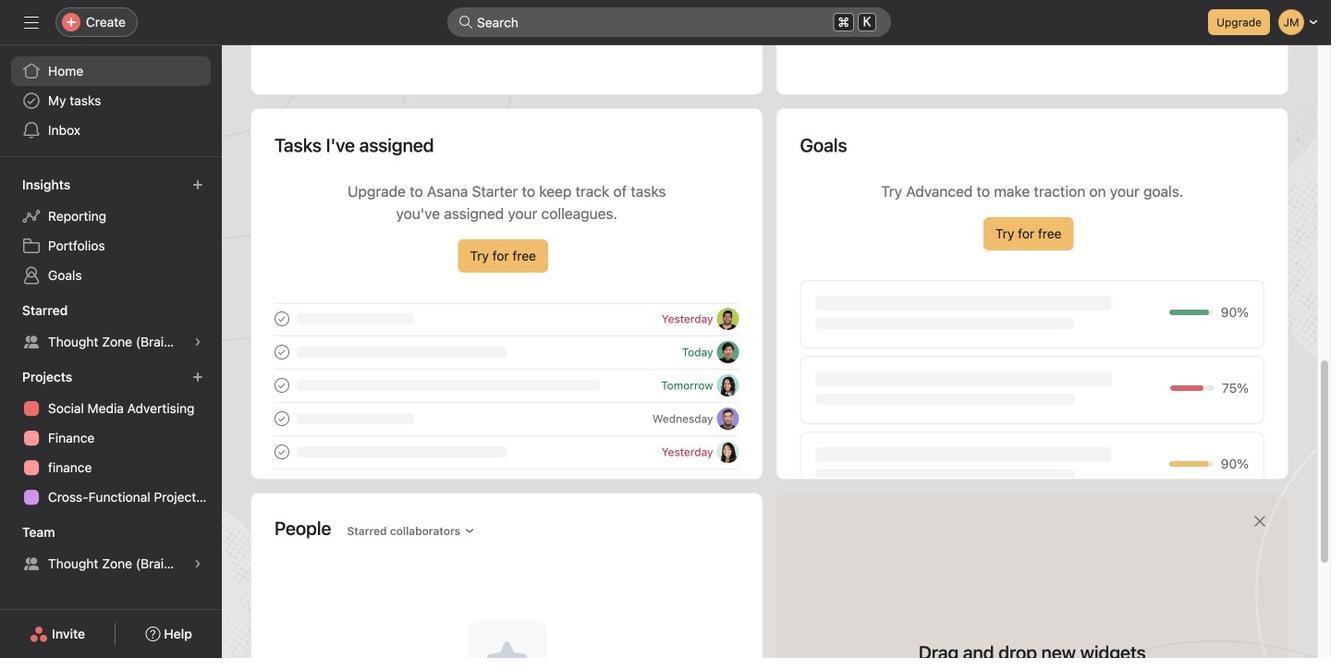 Task type: describe. For each thing, give the bounding box(es) containing it.
Search tasks, projects, and more text field
[[448, 7, 891, 37]]

hide sidebar image
[[24, 15, 39, 30]]

prominent image
[[459, 15, 473, 30]]

global element
[[0, 45, 222, 156]]

teams element
[[0, 516, 222, 582]]

see details, thought zone (brainstorm space) image
[[192, 337, 203, 348]]

see details, thought zone (brainstorm space) image
[[192, 558, 203, 570]]



Task type: vqa. For each thing, say whether or not it's contained in the screenshot.
Add associated with Wednesday
no



Task type: locate. For each thing, give the bounding box(es) containing it.
new project or portfolio image
[[192, 372, 203, 383]]

None field
[[448, 7, 891, 37]]

insights element
[[0, 168, 222, 294]]

new insights image
[[192, 179, 203, 190]]

starred element
[[0, 294, 222, 361]]

dismiss image
[[1253, 514, 1268, 529]]

projects element
[[0, 361, 222, 516]]



